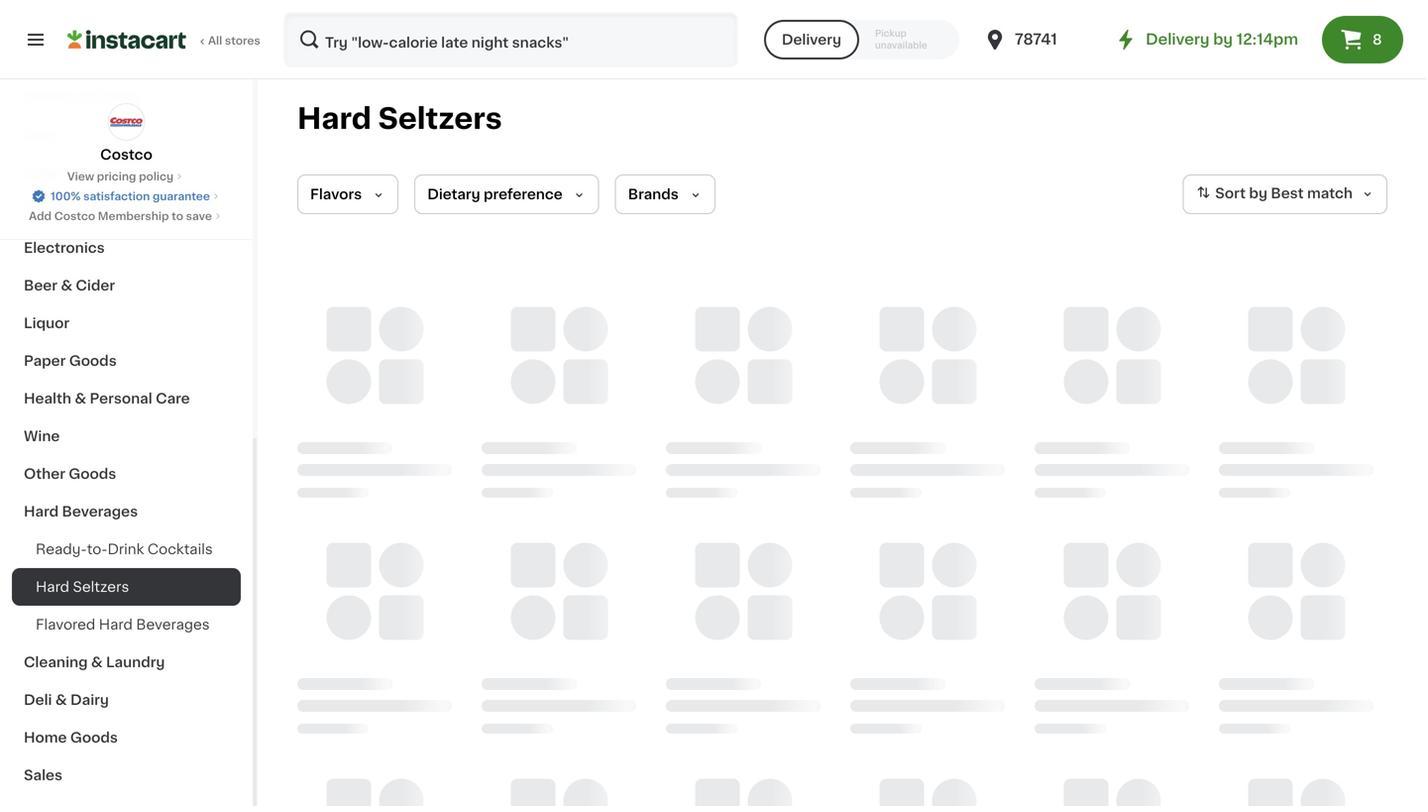 Task type: describe. For each thing, give the bounding box(es) containing it.
instacart logo image
[[67, 28, 186, 52]]

24 inside 24 x 12 oz many in stock
[[297, 540, 312, 551]]

white
[[297, 483, 338, 497]]

product group
[[297, 278, 466, 578]]

drink
[[108, 542, 144, 556]]

pricing
[[97, 171, 136, 182]]

health & personal care link
[[12, 380, 241, 417]]

view pricing policy
[[67, 171, 174, 182]]

delivery button
[[764, 20, 860, 59]]

dairy
[[70, 693, 109, 707]]

99
[[338, 458, 353, 468]]

seltzer
[[417, 483, 465, 497]]

pets
[[24, 128, 56, 142]]

beer & cider link
[[12, 267, 241, 304]]

gluten-free
[[299, 435, 367, 446]]

costco link
[[100, 103, 153, 165]]

0 vertical spatial beverages
[[62, 505, 138, 519]]

hard inside white claw hard seltzer variety, 24 x 12 fl oz
[[379, 483, 413, 497]]

paper goods link
[[12, 342, 241, 380]]

1 horizontal spatial costco
[[100, 148, 153, 162]]

ready-
[[36, 542, 87, 556]]

0 vertical spatial seltzers
[[378, 105, 502, 133]]

Best match Sort by field
[[1183, 175, 1388, 214]]

hard down ready-
[[36, 580, 69, 594]]

add costco membership to save link
[[29, 208, 224, 224]]

stores
[[225, 35, 260, 46]]

all stores link
[[67, 12, 262, 67]]

deli & dairy
[[24, 693, 109, 707]]

& for deli
[[55, 693, 67, 707]]

membership
[[98, 211, 169, 222]]

cleaning
[[24, 655, 88, 669]]

1 horizontal spatial hard seltzers
[[297, 105, 502, 133]]

best match
[[1271, 187, 1353, 200]]

goods for paper goods
[[69, 354, 117, 368]]

sort
[[1216, 187, 1246, 200]]

to-
[[87, 542, 108, 556]]

in
[[351, 560, 362, 571]]

variety,
[[297, 503, 350, 517]]

dietary preference
[[428, 187, 563, 201]]

match
[[1308, 187, 1353, 200]]

0 horizontal spatial seltzers
[[73, 580, 129, 594]]

flavors
[[310, 187, 362, 201]]

hard beverages
[[24, 505, 138, 519]]

100%
[[51, 191, 81, 202]]

care
[[156, 392, 190, 406]]

flavors button
[[297, 175, 399, 214]]

delivery by 12:14pm link
[[1115, 28, 1299, 52]]

goods for other goods
[[69, 467, 116, 481]]

all stores
[[208, 35, 260, 46]]

oz inside white claw hard seltzer variety, 24 x 12 fl oz
[[416, 503, 432, 517]]

hard up flavors
[[297, 105, 372, 133]]

wine
[[24, 429, 60, 443]]

78741 button
[[984, 12, 1103, 67]]

hard seltzers link
[[12, 568, 241, 606]]

ready-to-drink cocktails link
[[12, 530, 241, 568]]

cleaning & laundry link
[[12, 643, 241, 681]]

x inside 24 x 12 oz many in stock
[[314, 540, 321, 551]]

brands button
[[615, 175, 716, 214]]

sales
[[24, 768, 63, 782]]

dietary
[[428, 187, 481, 201]]

home goods
[[24, 731, 118, 745]]

100% satisfaction guarantee
[[51, 191, 210, 202]]

brands
[[628, 187, 679, 201]]

other
[[24, 467, 65, 481]]

ready-to-drink cocktails
[[36, 542, 213, 556]]

snacks & candy link
[[12, 78, 241, 116]]

oz inside 24 x 12 oz many in stock
[[338, 540, 351, 551]]

1 vertical spatial hard seltzers
[[36, 580, 129, 594]]

deli
[[24, 693, 52, 707]]

snacks & candy
[[24, 90, 141, 104]]

paper
[[24, 354, 66, 368]]

liquor
[[24, 316, 69, 330]]

hard beverages link
[[12, 493, 241, 530]]

candy
[[94, 90, 141, 104]]

satisfaction
[[83, 191, 150, 202]]

best
[[1271, 187, 1304, 200]]



Task type: locate. For each thing, give the bounding box(es) containing it.
fl
[[403, 503, 413, 517]]

hard down 'other'
[[24, 505, 59, 519]]

& up dairy
[[91, 655, 103, 669]]

1 horizontal spatial delivery
[[1146, 32, 1210, 47]]

x inside white claw hard seltzer variety, 24 x 12 fl oz
[[374, 503, 382, 517]]

& for cleaning
[[91, 655, 103, 669]]

flavored hard beverages link
[[12, 606, 241, 643]]

guarantee
[[153, 191, 210, 202]]

1 horizontal spatial 24
[[353, 503, 371, 517]]

&
[[79, 90, 91, 104], [61, 279, 72, 292], [75, 392, 86, 406], [91, 655, 103, 669], [55, 693, 67, 707]]

view
[[67, 171, 94, 182]]

cleaning & laundry
[[24, 655, 165, 669]]

delivery for delivery by 12:14pm
[[1146, 32, 1210, 47]]

12
[[386, 503, 400, 517], [324, 540, 335, 551]]

0 horizontal spatial 24
[[297, 540, 312, 551]]

& right deli on the bottom
[[55, 693, 67, 707]]

1 horizontal spatial x
[[374, 503, 382, 517]]

electronics link
[[12, 229, 241, 267]]

health & personal care
[[24, 392, 190, 406]]

goods up health & personal care
[[69, 354, 117, 368]]

add costco membership to save
[[29, 211, 212, 222]]

seltzers
[[378, 105, 502, 133], [73, 580, 129, 594]]

0 vertical spatial costco
[[100, 148, 153, 162]]

Search field
[[286, 14, 737, 65]]

0 vertical spatial oz
[[416, 503, 432, 517]]

0 vertical spatial x
[[374, 503, 382, 517]]

beverages
[[62, 505, 138, 519], [136, 618, 210, 632]]

24 inside white claw hard seltzer variety, 24 x 12 fl oz
[[353, 503, 371, 517]]

beverages up laundry
[[136, 618, 210, 632]]

beer
[[24, 279, 57, 292]]

preference
[[484, 187, 563, 201]]

32
[[309, 457, 336, 477]]

save
[[186, 211, 212, 222]]

& right beer
[[61, 279, 72, 292]]

goods up hard beverages
[[69, 467, 116, 481]]

flavored
[[36, 618, 95, 632]]

0 vertical spatial 24
[[353, 503, 371, 517]]

deli & dairy link
[[12, 681, 241, 719]]

8 button
[[1323, 16, 1404, 63]]

view pricing policy link
[[67, 169, 186, 184]]

& right health
[[75, 392, 86, 406]]

24 down variety,
[[297, 540, 312, 551]]

24
[[353, 503, 371, 517], [297, 540, 312, 551]]

costco inside add costco membership to save link
[[54, 211, 95, 222]]

stock
[[364, 560, 395, 571]]

78741
[[1015, 32, 1058, 47]]

by
[[1214, 32, 1234, 47], [1250, 187, 1268, 200]]

goods
[[69, 354, 117, 368], [69, 467, 116, 481], [70, 731, 118, 745]]

1 vertical spatial x
[[314, 540, 321, 551]]

costco down 100% at the top left of page
[[54, 211, 95, 222]]

x
[[374, 503, 382, 517], [314, 540, 321, 551]]

add
[[29, 211, 52, 222]]

sort by
[[1216, 187, 1268, 200]]

0 horizontal spatial delivery
[[782, 33, 842, 47]]

0 horizontal spatial costco
[[54, 211, 95, 222]]

seltzers up dietary on the left of the page
[[378, 105, 502, 133]]

baby
[[24, 166, 61, 179]]

goods down dairy
[[70, 731, 118, 745]]

wine link
[[12, 417, 241, 455]]

& left candy
[[79, 90, 91, 104]]

policy
[[139, 171, 174, 182]]

1 horizontal spatial seltzers
[[378, 105, 502, 133]]

all
[[208, 35, 222, 46]]

1 vertical spatial seltzers
[[73, 580, 129, 594]]

oz up many
[[338, 540, 351, 551]]

home goods link
[[12, 719, 241, 757]]

goods for home goods
[[70, 731, 118, 745]]

costco logo image
[[108, 103, 145, 141]]

12 up many
[[324, 540, 335, 551]]

paper goods
[[24, 354, 117, 368]]

snacks
[[24, 90, 76, 104]]

hard seltzers up flavors dropdown button
[[297, 105, 502, 133]]

health
[[24, 392, 71, 406]]

1 vertical spatial costco
[[54, 211, 95, 222]]

$
[[301, 458, 309, 468]]

white claw hard seltzer variety, 24 x 12 fl oz
[[297, 483, 465, 517]]

floral
[[24, 203, 63, 217]]

12 left fl
[[386, 503, 400, 517]]

by right sort
[[1250, 187, 1268, 200]]

delivery inside button
[[782, 33, 842, 47]]

cider
[[76, 279, 115, 292]]

baby link
[[12, 154, 241, 191]]

dietary preference button
[[415, 175, 600, 214]]

oz right fl
[[416, 503, 432, 517]]

by for sort
[[1250, 187, 1268, 200]]

floral link
[[12, 191, 241, 229]]

pets link
[[12, 116, 241, 154]]

0 horizontal spatial x
[[314, 540, 321, 551]]

beer & cider
[[24, 279, 115, 292]]

0 horizontal spatial oz
[[338, 540, 351, 551]]

1 horizontal spatial by
[[1250, 187, 1268, 200]]

claw
[[342, 483, 376, 497]]

goods inside 'link'
[[70, 731, 118, 745]]

delivery for delivery
[[782, 33, 842, 47]]

electronics
[[24, 241, 105, 255]]

seltzers down 'to-'
[[73, 580, 129, 594]]

hard
[[297, 105, 372, 133], [379, 483, 413, 497], [24, 505, 59, 519], [36, 580, 69, 594], [99, 618, 133, 632]]

& for beer
[[61, 279, 72, 292]]

cocktails
[[148, 542, 213, 556]]

12 inside white claw hard seltzer variety, 24 x 12 fl oz
[[386, 503, 400, 517]]

0 vertical spatial goods
[[69, 354, 117, 368]]

& for health
[[75, 392, 86, 406]]

many
[[317, 560, 349, 571]]

0 horizontal spatial 12
[[324, 540, 335, 551]]

24 down claw
[[353, 503, 371, 517]]

1 vertical spatial 12
[[324, 540, 335, 551]]

delivery by 12:14pm
[[1146, 32, 1299, 47]]

sales link
[[12, 757, 241, 794]]

hard seltzers
[[297, 105, 502, 133], [36, 580, 129, 594]]

liquor link
[[12, 304, 241, 342]]

1 horizontal spatial 12
[[386, 503, 400, 517]]

hard up cleaning & laundry link
[[99, 618, 133, 632]]

gluten-
[[299, 435, 342, 446]]

hard seltzers down 'to-'
[[36, 580, 129, 594]]

1 vertical spatial beverages
[[136, 618, 210, 632]]

to
[[172, 211, 183, 222]]

free
[[342, 435, 367, 446]]

0 vertical spatial 12
[[386, 503, 400, 517]]

12:14pm
[[1237, 32, 1299, 47]]

None search field
[[284, 12, 739, 67]]

beverages up 'to-'
[[62, 505, 138, 519]]

1 vertical spatial goods
[[69, 467, 116, 481]]

0 horizontal spatial by
[[1214, 32, 1234, 47]]

2 vertical spatial goods
[[70, 731, 118, 745]]

$ 32 99
[[301, 457, 353, 477]]

by left the 12:14pm
[[1214, 32, 1234, 47]]

1 vertical spatial oz
[[338, 540, 351, 551]]

oz
[[416, 503, 432, 517], [338, 540, 351, 551]]

service type group
[[764, 20, 960, 59]]

100% satisfaction guarantee button
[[31, 184, 222, 204]]

1 vertical spatial by
[[1250, 187, 1268, 200]]

& for snacks
[[79, 90, 91, 104]]

24 x 12 oz many in stock
[[297, 540, 395, 571]]

costco up view pricing policy 'link'
[[100, 148, 153, 162]]

hard up fl
[[379, 483, 413, 497]]

by inside field
[[1250, 187, 1268, 200]]

12 inside 24 x 12 oz many in stock
[[324, 540, 335, 551]]

flavored hard beverages
[[36, 618, 210, 632]]

0 vertical spatial by
[[1214, 32, 1234, 47]]

delivery
[[1146, 32, 1210, 47], [782, 33, 842, 47]]

8
[[1373, 33, 1383, 47]]

x down claw
[[374, 503, 382, 517]]

by for delivery
[[1214, 32, 1234, 47]]

1 vertical spatial 24
[[297, 540, 312, 551]]

x up many
[[314, 540, 321, 551]]

other goods
[[24, 467, 116, 481]]

1 horizontal spatial oz
[[416, 503, 432, 517]]

0 horizontal spatial hard seltzers
[[36, 580, 129, 594]]

0 vertical spatial hard seltzers
[[297, 105, 502, 133]]



Task type: vqa. For each thing, say whether or not it's contained in the screenshot.
Apple
no



